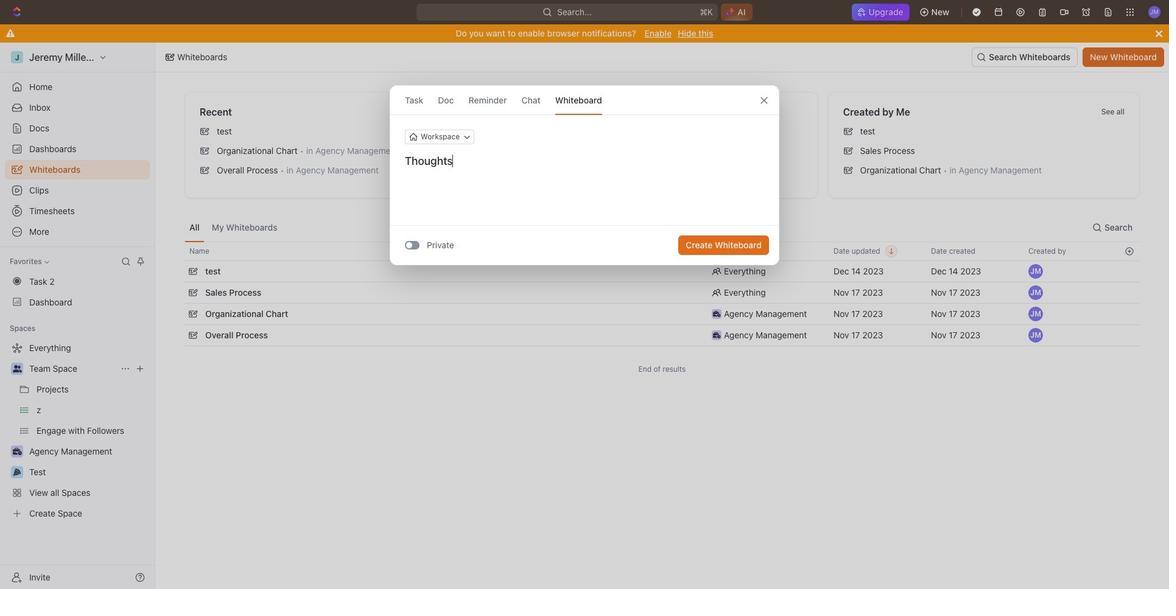 Task type: vqa. For each thing, say whether or not it's contained in the screenshot.
Jeremy Miller, , element
yes



Task type: describe. For each thing, give the bounding box(es) containing it.
2 cell from the top
[[1119, 283, 1140, 303]]

5 row from the top
[[185, 323, 1140, 348]]

jeremy miller, , element for first cell from the bottom of the page
[[1029, 307, 1043, 322]]

1 row from the top
[[185, 242, 1140, 261]]

sidebar navigation
[[0, 43, 155, 589]]

4 jeremy miller, , element from the top
[[1029, 328, 1043, 343]]

2 row from the top
[[185, 259, 1140, 284]]

3 row from the top
[[185, 281, 1140, 305]]

business time image
[[713, 311, 721, 317]]



Task type: locate. For each thing, give the bounding box(es) containing it.
dialog
[[390, 85, 779, 266]]

business time image
[[713, 333, 721, 339]]

tab list
[[185, 213, 282, 242]]

1 vertical spatial cell
[[1119, 283, 1140, 303]]

jeremy miller, , element
[[1029, 264, 1043, 279], [1029, 286, 1043, 300], [1029, 307, 1043, 322], [1029, 328, 1043, 343]]

4 row from the top
[[185, 302, 1140, 326]]

jeremy miller, , element for second cell
[[1029, 286, 1043, 300]]

2 jeremy miller, , element from the top
[[1029, 286, 1043, 300]]

user group image
[[12, 365, 22, 373]]

table
[[185, 242, 1140, 348]]

2 vertical spatial cell
[[1119, 304, 1140, 325]]

1 jeremy miller, , element from the top
[[1029, 264, 1043, 279]]

3 cell from the top
[[1119, 304, 1140, 325]]

cell
[[1119, 261, 1140, 282], [1119, 283, 1140, 303], [1119, 304, 1140, 325]]

jeremy miller, , element for 1st cell from the top
[[1029, 264, 1043, 279]]

row
[[185, 242, 1140, 261], [185, 259, 1140, 284], [185, 281, 1140, 305], [185, 302, 1140, 326], [185, 323, 1140, 348]]

0 vertical spatial cell
[[1119, 261, 1140, 282]]

3 jeremy miller, , element from the top
[[1029, 307, 1043, 322]]

1 cell from the top
[[1119, 261, 1140, 282]]

Name this Whiteboard... field
[[390, 154, 779, 169]]



